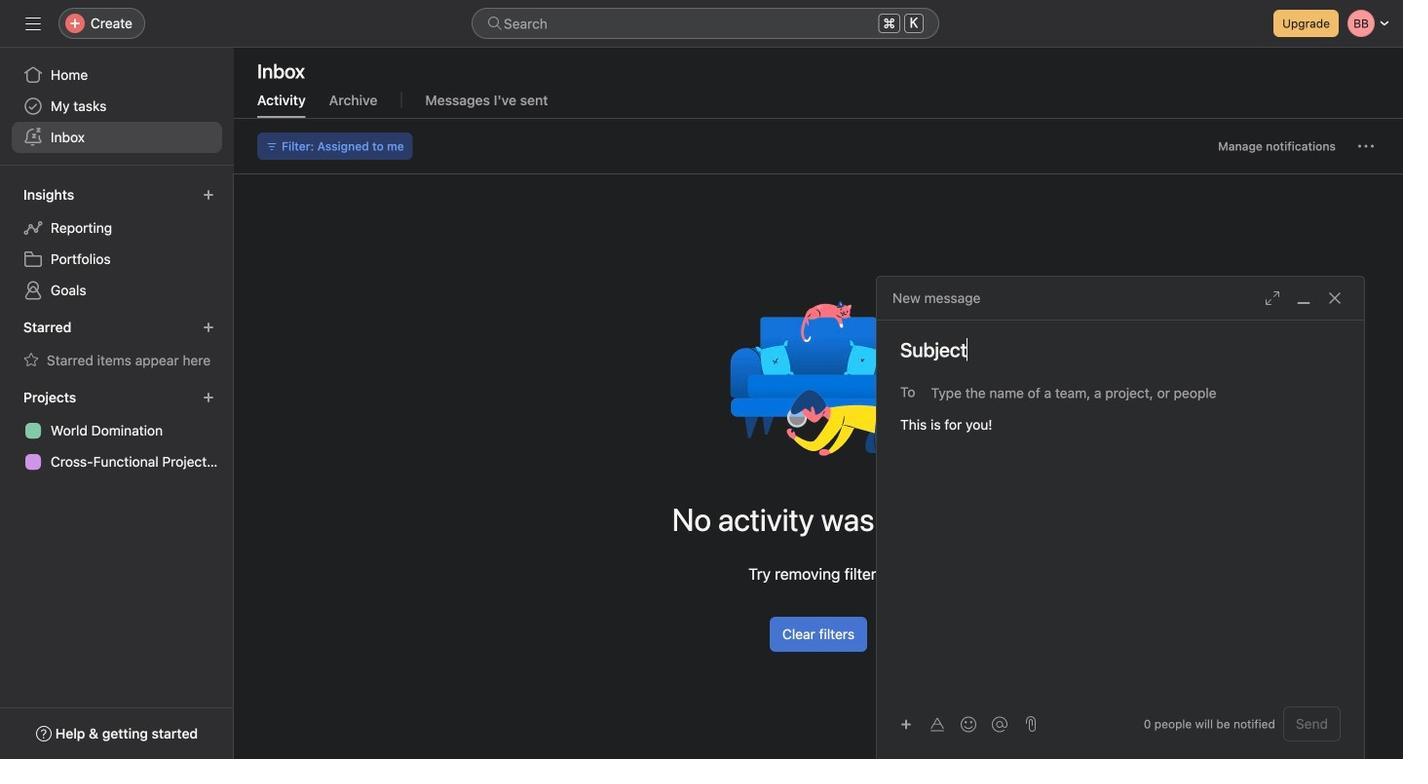 Task type: locate. For each thing, give the bounding box(es) containing it.
Add subject text field
[[877, 336, 1364, 363]]

dialog
[[877, 277, 1364, 759]]

Type the name of a team, a project, or people text field
[[931, 381, 1330, 404]]

None field
[[472, 8, 939, 39]]

minimize image
[[1296, 290, 1311, 306]]

insights element
[[0, 177, 234, 310]]

insert an object image
[[900, 719, 912, 730]]

new insights image
[[203, 189, 214, 201]]

toolbar
[[892, 710, 1017, 738]]

projects element
[[0, 380, 234, 481]]

at mention image
[[992, 717, 1007, 732]]

expand popout to full screen image
[[1265, 290, 1280, 306]]

close image
[[1327, 290, 1343, 306]]

starred element
[[0, 310, 234, 380]]



Task type: describe. For each thing, give the bounding box(es) containing it.
more actions image
[[1358, 138, 1374, 154]]

new project or portfolio image
[[203, 392, 214, 403]]

hide sidebar image
[[25, 16, 41, 31]]

Search tasks, projects, and more text field
[[472, 8, 939, 39]]

global element
[[0, 48, 234, 165]]

add items to starred image
[[203, 322, 214, 333]]



Task type: vqa. For each thing, say whether or not it's contained in the screenshot.
AT MENTION 'icon' on the right
yes



